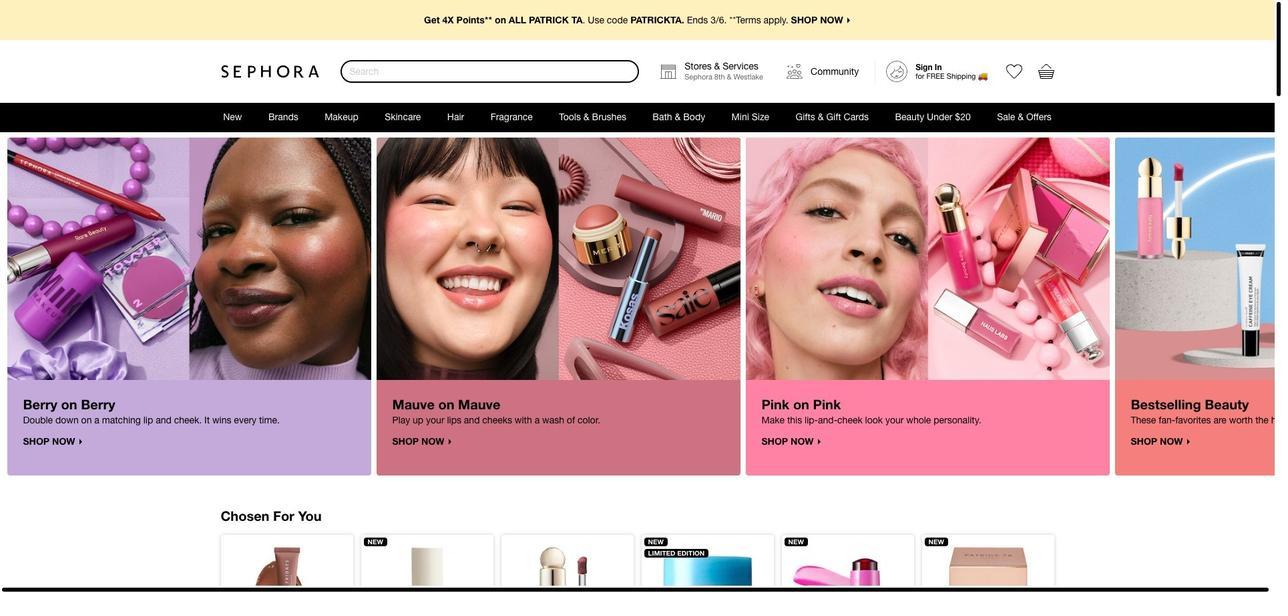 Task type: vqa. For each thing, say whether or not it's contained in the screenshot.
New 'link'
no



Task type: describe. For each thing, give the bounding box(es) containing it.
summer fridays - lip butter balm for hydration & shine image
[[231, 546, 342, 593]]

go to basket image
[[1039, 63, 1055, 80]]

laneige - lip sleeping mask intense hydration with vitamin c image
[[652, 546, 763, 593]]

rare beauty by selena gomez - soft pinch liquid blush image
[[512, 546, 623, 593]]

sephora homepage image
[[221, 65, 319, 78]]



Task type: locate. For each thing, give the bounding box(es) containing it.
Search search field
[[342, 61, 638, 82]]

patrick ta - major headlines double-take crème & powder blush duo image
[[933, 546, 1044, 593]]

None field
[[340, 60, 640, 83]]

summer fridays - dream lip oil for moisturizing sheer coverage image
[[372, 546, 483, 593]]

milk makeup - cooling water jelly tint lip + cheek blush stain image
[[793, 546, 904, 593]]

None search field
[[340, 60, 640, 83]]



